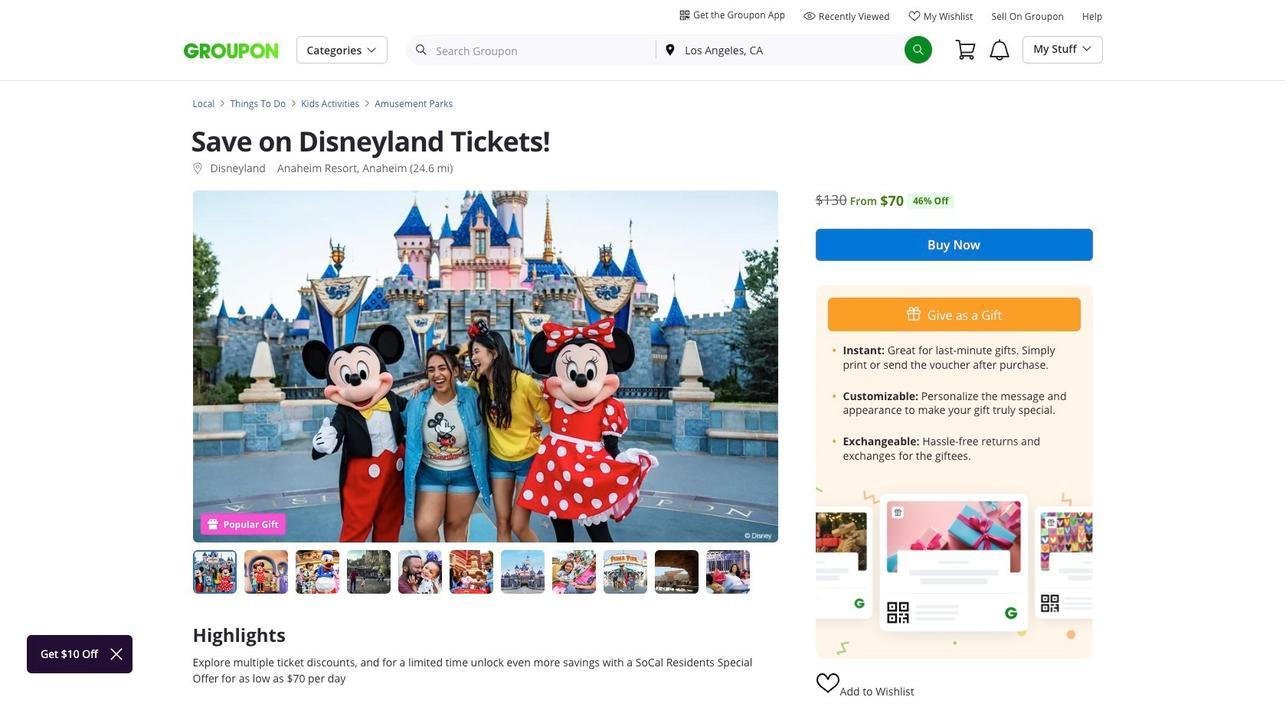 Task type: vqa. For each thing, say whether or not it's contained in the screenshot.
THUMBNAIL 7 'option'
yes



Task type: locate. For each thing, give the bounding box(es) containing it.
Search Groupon search field
[[406, 34, 934, 65]]

groupon image
[[183, 42, 278, 59]]

thumbnail 4 option
[[347, 551, 390, 594]]

Search Groupon search field
[[408, 36, 656, 64]]

add to wishlist image
[[815, 672, 840, 696]]

image 3: save on disneyland tickets! image
[[295, 551, 339, 594]]

thumbnail 1 option
[[193, 551, 237, 595]]

notifications inbox image
[[987, 38, 1012, 62]]

list box
[[193, 551, 757, 595]]

Los Angeles, CA search field
[[657, 36, 905, 64]]

thumbnail 11 option
[[706, 551, 749, 594]]

thumbnail 3 option
[[295, 551, 339, 594]]

image 5: save on disneyland tickets! image
[[398, 551, 442, 594]]

image 9: save on disneyland tickets! image
[[603, 551, 647, 594]]



Task type: describe. For each thing, give the bounding box(es) containing it.
thumbnail 6 option
[[449, 551, 493, 594]]

image 10: save on disneyland tickets! image
[[655, 551, 698, 594]]

image 11: save on disneyland tickets! image
[[706, 551, 749, 594]]

image 1: save on disneyland tickets! ,selected image
[[193, 551, 236, 594]]

anaheim image
[[191, 163, 203, 175]]

image 8: save on disneyland tickets! image
[[552, 551, 596, 594]]

image 6: save on disneyland tickets! image
[[449, 551, 493, 594]]

image 7: save on disneyland tickets! image
[[501, 551, 544, 594]]

image 2: save on disneyland tickets! image
[[244, 551, 288, 594]]

thumbnail 9 option
[[603, 551, 647, 594]]

thumbnail 7 option
[[501, 551, 544, 594]]

thumbnail 10 option
[[655, 551, 698, 594]]

search element
[[905, 36, 932, 64]]

search image
[[912, 44, 925, 56]]

image 4: save on disneyland tickets! image
[[347, 551, 390, 594]]

thumbnail 2 option
[[244, 551, 288, 594]]

thumbnail 8 option
[[552, 551, 596, 594]]

thumbnail 5 option
[[398, 551, 442, 594]]



